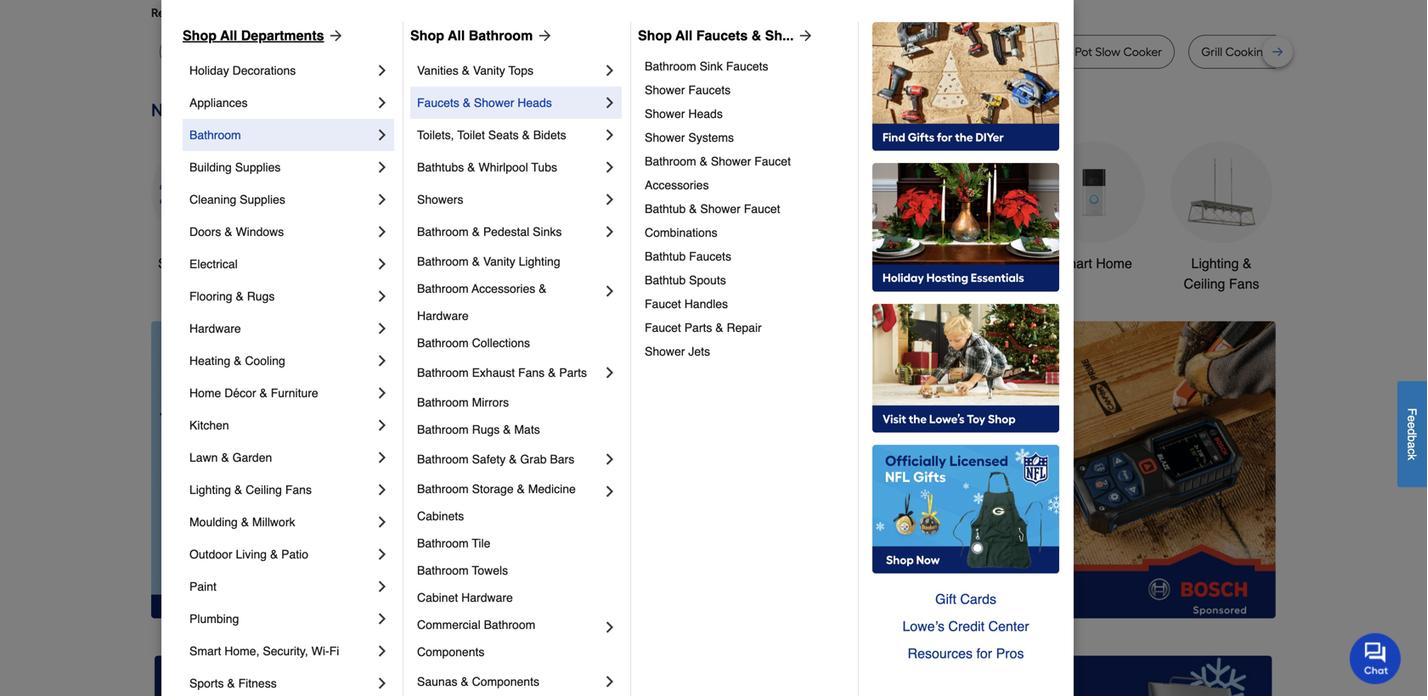 Task type: vqa. For each thing, say whether or not it's contained in the screenshot.
right the in
no



Task type: describe. For each thing, give the bounding box(es) containing it.
bathroom for bathroom & pedestal sinks
[[417, 225, 469, 239]]

outdoor tools & equipment link
[[788, 141, 890, 294]]

toilet
[[457, 128, 485, 142]]

bathroom & vanity lighting link
[[417, 248, 618, 275]]

crock for crock pot cooking pot
[[784, 45, 816, 59]]

bathroom for bathroom collections
[[417, 336, 469, 350]]

chevron right image for saunas & components
[[601, 674, 618, 691]]

1 vertical spatial ceiling
[[246, 483, 282, 497]]

showers link
[[417, 183, 601, 216]]

bathroom storage & medicine cabinets link
[[417, 476, 601, 530]]

toilets, toilet seats & bidets
[[417, 128, 566, 142]]

faucet inside "link"
[[645, 321, 681, 335]]

shower jets
[[645, 345, 710, 358]]

lawn & garden
[[189, 451, 272, 465]]

1 vertical spatial fans
[[518, 366, 545, 380]]

building supplies link
[[189, 151, 374, 183]]

smart home, security, wi-fi
[[189, 645, 339, 658]]

bathroom for bathroom tile
[[417, 537, 469, 550]]

electrical
[[189, 257, 238, 271]]

recommended searches for you heading
[[151, 4, 1276, 21]]

shower down the shower heads
[[645, 131, 685, 144]]

lowe's credit center
[[903, 619, 1029, 635]]

toilets,
[[417, 128, 454, 142]]

microwave
[[508, 45, 567, 59]]

bathtub & shower faucet combinations
[[645, 202, 784, 240]]

chevron right image for bathroom
[[374, 127, 391, 144]]

commercial bathroom components
[[417, 618, 539, 659]]

handles
[[684, 297, 728, 311]]

& inside bathroom accessories & hardware
[[539, 282, 547, 296]]

components for commercial bathroom components
[[417, 646, 485, 659]]

furniture
[[271, 387, 318, 400]]

fitness
[[238, 677, 277, 691]]

shop for shop all faucets & sh...
[[638, 28, 672, 43]]

shower up toilets, toilet seats & bidets
[[474, 96, 514, 110]]

faucets & shower heads
[[417, 96, 552, 110]]

fi
[[329, 645, 339, 658]]

new deals every day during 25 days of deals image
[[151, 96, 1276, 125]]

paint link
[[189, 571, 374, 603]]

shop all bathroom
[[410, 28, 533, 43]]

bathroom towels link
[[417, 557, 618, 584]]

toilets, toilet seats & bidets link
[[417, 119, 601, 151]]

faucets & shower heads link
[[417, 87, 601, 119]]

all for faucets
[[675, 28, 693, 43]]

sports & fitness link
[[189, 668, 374, 697]]

bathroom accessories & hardware
[[417, 282, 550, 323]]

smart home, security, wi-fi link
[[189, 635, 374, 668]]

bathroom for bathroom & shower faucet accessories
[[645, 155, 696, 168]]

& inside bathroom storage & medicine cabinets
[[517, 483, 525, 496]]

d
[[1406, 429, 1419, 436]]

shower inside bathroom & shower faucet accessories
[[711, 155, 751, 168]]

shop for shop all departments
[[183, 28, 217, 43]]

doors
[[189, 225, 221, 239]]

faucet inside bathroom & shower faucet accessories
[[755, 155, 791, 168]]

shower up the shower heads
[[645, 83, 685, 97]]

systems
[[688, 131, 734, 144]]

all for deals
[[193, 256, 208, 271]]

chevron right image for bathroom & pedestal sinks
[[601, 223, 618, 240]]

living
[[236, 548, 267, 562]]

decorations for holiday
[[232, 64, 296, 77]]

kitchen for kitchen
[[189, 419, 229, 432]]

shower inside bathtub & shower faucet combinations
[[700, 202, 741, 216]]

vanities & vanity tops link
[[417, 54, 601, 87]]

cabinet hardware link
[[417, 584, 618, 612]]

hardware down flooring
[[189, 322, 241, 336]]

equipment
[[807, 276, 872, 292]]

chevron right image for commercial bathroom components
[[601, 619, 618, 636]]

bathtubs & whirlpool tubs
[[417, 161, 557, 174]]

1 cooking from the left
[[839, 45, 884, 59]]

chevron right image for appliances
[[374, 94, 391, 111]]

arrow right image
[[533, 27, 553, 44]]

gift
[[935, 592, 956, 607]]

parts inside "link"
[[684, 321, 712, 335]]

holiday decorations link
[[189, 54, 374, 87]]

jets
[[688, 345, 710, 358]]

flooring & rugs
[[189, 290, 275, 303]]

smart home link
[[1043, 141, 1145, 274]]

heating
[[189, 354, 230, 368]]

chevron right image for kitchen
[[374, 417, 391, 434]]

cleaning supplies link
[[189, 183, 374, 216]]

tops
[[508, 64, 533, 77]]

up to 35 percent off select small appliances. image
[[536, 656, 891, 697]]

shower left the jets
[[645, 345, 685, 358]]

all for bathroom
[[448, 28, 465, 43]]

1 slow from the left
[[402, 45, 427, 59]]

chevron right image for faucets & shower heads
[[601, 94, 618, 111]]

bathroom & shower faucet accessories link
[[645, 150, 846, 197]]

faucet handles
[[645, 297, 728, 311]]

shop
[[158, 256, 190, 271]]

mirrors
[[472, 396, 509, 409]]

shower jets link
[[645, 340, 846, 364]]

pot for crock pot slow cooker
[[1075, 45, 1092, 59]]

resources for pros link
[[872, 641, 1059, 668]]

hardware inside bathroom accessories & hardware
[[417, 309, 469, 323]]

1 cooker from the left
[[430, 45, 469, 59]]

1 e from the top
[[1406, 416, 1419, 422]]

bathroom for bathroom accessories & hardware
[[417, 282, 469, 296]]

kitchen link
[[189, 409, 374, 442]]

bathroom storage & medicine cabinets
[[417, 483, 579, 523]]

building supplies
[[189, 161, 281, 174]]

doors & windows link
[[189, 216, 374, 248]]

a
[[1406, 442, 1419, 449]]

shower systems link
[[645, 126, 846, 150]]

bathroom & pedestal sinks
[[417, 225, 562, 239]]

1 horizontal spatial bathroom link
[[916, 141, 1018, 274]]

arrow right image for shop all faucets & sh...
[[794, 27, 814, 44]]

1 vertical spatial lighting & ceiling fans link
[[189, 474, 374, 506]]

0 vertical spatial lighting & ceiling fans
[[1184, 256, 1259, 292]]

windows
[[236, 225, 284, 239]]

2 horizontal spatial arrow right image
[[1245, 470, 1262, 487]]

chat invite button image
[[1350, 633, 1402, 685]]

shop all bathroom link
[[410, 25, 553, 46]]

tile
[[472, 537, 491, 550]]

advertisement region
[[453, 322, 1276, 622]]

crock pot slow cooker
[[1040, 45, 1162, 59]]

officially licensed n f l gifts. shop now. image
[[872, 445, 1059, 574]]

bathroom collections link
[[417, 330, 618, 357]]

2 slow from the left
[[1095, 45, 1121, 59]]

accessories inside bathroom & shower faucet accessories
[[645, 178, 709, 192]]

0 horizontal spatial bathroom link
[[189, 119, 374, 151]]

hardware down towels
[[461, 591, 513, 605]]

chevron right image for plumbing
[[374, 611, 391, 628]]

f e e d b a c k
[[1406, 408, 1419, 461]]

pot for crock pot cooking pot
[[819, 45, 836, 59]]

for inside resources for pros link
[[976, 646, 992, 662]]

arrow right image for shop all departments
[[324, 27, 345, 44]]

shop all faucets & sh... link
[[638, 25, 814, 46]]

outdoor living & patio link
[[189, 539, 374, 571]]

plumbing link
[[189, 603, 374, 635]]

seats
[[488, 128, 519, 142]]

& inside "link"
[[716, 321, 723, 335]]

whirlpool
[[479, 161, 528, 174]]

scroll to item #2 element
[[819, 586, 863, 597]]

chevron right image for moulding & millwork
[[374, 514, 391, 531]]

cooling
[[245, 354, 285, 368]]

all for departments
[[220, 28, 237, 43]]

cleaning supplies
[[189, 193, 285, 206]]

deals
[[212, 256, 246, 271]]

0 horizontal spatial lighting
[[189, 483, 231, 497]]

outdoor for outdoor living & patio
[[189, 548, 232, 562]]

triple slow cooker
[[370, 45, 469, 59]]

bathtub for bathtub spouts
[[645, 274, 686, 287]]

smart home
[[1056, 256, 1132, 271]]

bathtub spouts link
[[645, 268, 846, 292]]

chevron right image for lighting & ceiling fans
[[374, 482, 391, 499]]

1 tools from the left
[[441, 256, 473, 271]]

rack
[[1372, 45, 1398, 59]]

bathtub spouts
[[645, 274, 726, 287]]

chevron right image for holiday decorations
[[374, 62, 391, 79]]

smart for smart home, security, wi-fi
[[189, 645, 221, 658]]

microwave countertop
[[508, 45, 632, 59]]

flooring & rugs link
[[189, 280, 374, 313]]

bathtub & shower faucet combinations link
[[645, 197, 846, 245]]

crock for crock pot slow cooker
[[1040, 45, 1072, 59]]

0 horizontal spatial home
[[189, 387, 221, 400]]



Task type: locate. For each thing, give the bounding box(es) containing it.
christmas decorations
[[548, 256, 621, 292]]

0 vertical spatial bathtub
[[645, 202, 686, 216]]

chevron right image for doors & windows
[[374, 223, 391, 240]]

tools
[[441, 256, 473, 271], [843, 256, 875, 271]]

vanity left tops
[[473, 64, 505, 77]]

pedestal
[[483, 225, 530, 239]]

accessories down bathroom & vanity lighting link
[[472, 282, 535, 296]]

0 horizontal spatial cooking
[[839, 45, 884, 59]]

2 horizontal spatial fans
[[1229, 276, 1259, 292]]

cabinet hardware
[[417, 591, 513, 605]]

bathroom inside commercial bathroom components
[[484, 618, 535, 632]]

kitchen inside kitchen link
[[189, 419, 229, 432]]

1 vertical spatial outdoor
[[189, 548, 232, 562]]

2 vertical spatial fans
[[285, 483, 312, 497]]

chevron right image
[[601, 62, 618, 79], [374, 127, 391, 144], [601, 127, 618, 144], [601, 159, 618, 176], [374, 191, 391, 208], [374, 223, 391, 240], [601, 223, 618, 240], [374, 256, 391, 273], [374, 353, 391, 370], [601, 364, 618, 381], [374, 417, 391, 434], [374, 514, 391, 531], [374, 611, 391, 628], [601, 619, 618, 636], [374, 675, 391, 692]]

combinations
[[645, 226, 718, 240]]

lawn
[[189, 451, 218, 465]]

bathroom for bathroom safety & grab bars
[[417, 453, 469, 466]]

1 vertical spatial supplies
[[240, 193, 285, 206]]

components down commercial
[[417, 646, 485, 659]]

outdoor for outdoor tools & equipment
[[791, 256, 840, 271]]

0 horizontal spatial ceiling
[[246, 483, 282, 497]]

find gifts for the diyer. image
[[872, 22, 1059, 151]]

0 vertical spatial ceiling
[[1184, 276, 1225, 292]]

chevron right image for bathroom safety & grab bars
[[601, 451, 618, 468]]

shower heads
[[645, 107, 723, 121]]

1 horizontal spatial cooking
[[1225, 45, 1271, 59]]

lighting
[[519, 255, 560, 268], [1191, 256, 1239, 271], [189, 483, 231, 497]]

2 pot from the left
[[887, 45, 905, 59]]

chevron right image for hardware
[[374, 320, 391, 337]]

bathroom for bathroom sink faucets
[[645, 59, 696, 73]]

shop down recommended
[[183, 28, 217, 43]]

warming
[[1319, 45, 1369, 59]]

cooking
[[839, 45, 884, 59], [1225, 45, 1271, 59]]

outdoor inside outdoor tools & equipment
[[791, 256, 840, 271]]

chevron right image for cleaning supplies
[[374, 191, 391, 208]]

0 horizontal spatial decorations
[[232, 64, 296, 77]]

0 vertical spatial outdoor
[[791, 256, 840, 271]]

e up b
[[1406, 422, 1419, 429]]

components inside commercial bathroom components
[[417, 646, 485, 659]]

0 vertical spatial kitchen
[[663, 256, 709, 271]]

supplies up 'windows'
[[240, 193, 285, 206]]

0 vertical spatial smart
[[1056, 256, 1092, 271]]

decorations down christmas
[[548, 276, 621, 292]]

heads down tops
[[518, 96, 552, 110]]

0 vertical spatial parts
[[684, 321, 712, 335]]

chevron right image for building supplies
[[374, 159, 391, 176]]

kitchen up lawn
[[189, 419, 229, 432]]

1 vertical spatial decorations
[[548, 276, 621, 292]]

0 vertical spatial supplies
[[235, 161, 281, 174]]

heads
[[518, 96, 552, 110], [688, 107, 723, 121]]

spouts
[[689, 274, 726, 287]]

bathtub up combinations
[[645, 202, 686, 216]]

1 vertical spatial vanity
[[483, 255, 515, 268]]

commercial bathroom components link
[[417, 612, 601, 666]]

kitchen inside 'kitchen faucets' link
[[663, 256, 709, 271]]

visit the lowe's toy shop. image
[[872, 304, 1059, 433]]

chevron right image for flooring & rugs
[[374, 288, 391, 305]]

1 vertical spatial accessories
[[472, 282, 535, 296]]

outdoor up equipment
[[791, 256, 840, 271]]

shower down shower systems link
[[711, 155, 751, 168]]

2 horizontal spatial lighting
[[1191, 256, 1239, 271]]

faucet down shower systems link
[[755, 155, 791, 168]]

bathroom for bathroom exhaust fans & parts
[[417, 366, 469, 380]]

outdoor down moulding on the bottom left of page
[[189, 548, 232, 562]]

hardware up bathroom collections
[[417, 309, 469, 323]]

all right shop
[[193, 256, 208, 271]]

1 vertical spatial for
[[976, 646, 992, 662]]

decorations for christmas
[[548, 276, 621, 292]]

towels
[[472, 564, 508, 578]]

chevron right image for bathroom storage & medicine cabinets
[[601, 483, 618, 500]]

0 horizontal spatial crock
[[784, 45, 816, 59]]

1 vertical spatial rugs
[[472, 423, 500, 437]]

faucet up shower jets
[[645, 321, 681, 335]]

cards
[[960, 592, 996, 607]]

chevron right image
[[374, 62, 391, 79], [374, 94, 391, 111], [601, 94, 618, 111], [374, 159, 391, 176], [601, 191, 618, 208], [601, 283, 618, 300], [374, 288, 391, 305], [374, 320, 391, 337], [374, 385, 391, 402], [374, 449, 391, 466], [601, 451, 618, 468], [374, 482, 391, 499], [601, 483, 618, 500], [374, 546, 391, 563], [374, 579, 391, 596], [374, 643, 391, 660], [601, 674, 618, 691]]

parts up the jets
[[684, 321, 712, 335]]

for left pros
[[976, 646, 992, 662]]

& inside bathtub & shower faucet combinations
[[689, 202, 697, 216]]

3 pot from the left
[[984, 45, 1001, 59]]

heating & cooling
[[189, 354, 285, 368]]

0 horizontal spatial smart
[[189, 645, 221, 658]]

faucet parts & repair
[[645, 321, 762, 335]]

you
[[306, 6, 326, 20]]

accessories inside bathroom accessories & hardware
[[472, 282, 535, 296]]

0 horizontal spatial cooker
[[430, 45, 469, 59]]

cabinets
[[417, 510, 464, 523]]

vanity inside vanities & vanity tops link
[[473, 64, 505, 77]]

1 horizontal spatial slow
[[1095, 45, 1121, 59]]

credit
[[948, 619, 985, 635]]

1 horizontal spatial smart
[[1056, 256, 1092, 271]]

bathtub up faucet handles
[[645, 274, 686, 287]]

1 horizontal spatial shop
[[410, 28, 444, 43]]

sports
[[189, 677, 224, 691]]

chevron right image for electrical
[[374, 256, 391, 273]]

parts down bathroom collections link
[[559, 366, 587, 380]]

1 vertical spatial kitchen
[[189, 419, 229, 432]]

heating & cooling link
[[189, 345, 374, 377]]

0 horizontal spatial outdoor
[[189, 548, 232, 562]]

1 horizontal spatial accessories
[[645, 178, 709, 192]]

& inside outdoor tools & equipment
[[879, 256, 888, 271]]

c
[[1406, 449, 1419, 455]]

bathroom for bathroom mirrors
[[417, 396, 469, 409]]

ceiling inside lighting & ceiling fans
[[1184, 276, 1225, 292]]

hardware
[[417, 309, 469, 323], [189, 322, 241, 336], [461, 591, 513, 605]]

bathtub
[[645, 202, 686, 216], [645, 250, 686, 263], [645, 274, 686, 287]]

sh...
[[765, 28, 794, 43]]

exhaust
[[472, 366, 515, 380]]

1 shop from the left
[[183, 28, 217, 43]]

faucet down bathroom & shower faucet accessories link
[[744, 202, 780, 216]]

shop for shop all bathroom
[[410, 28, 444, 43]]

0 vertical spatial components
[[417, 646, 485, 659]]

2 cooker from the left
[[1123, 45, 1162, 59]]

1 horizontal spatial decorations
[[548, 276, 621, 292]]

vanity for lighting
[[483, 255, 515, 268]]

countertop
[[570, 45, 632, 59]]

0 horizontal spatial shop
[[183, 28, 217, 43]]

chevron right image for bathroom exhaust fans & parts
[[601, 364, 618, 381]]

kitchen up bathtub spouts
[[663, 256, 709, 271]]

showers
[[417, 193, 463, 206]]

2 e from the top
[[1406, 422, 1419, 429]]

1 horizontal spatial outdoor
[[791, 256, 840, 271]]

bathtubs & whirlpool tubs link
[[417, 151, 601, 183]]

3 bathtub from the top
[[645, 274, 686, 287]]

chevron right image for showers
[[601, 191, 618, 208]]

safety
[[472, 453, 506, 466]]

faucet inside bathtub & shower faucet combinations
[[744, 202, 780, 216]]

vanity for tops
[[473, 64, 505, 77]]

1 pot from the left
[[819, 45, 836, 59]]

grill
[[1201, 45, 1223, 59]]

cooker up vanities
[[430, 45, 469, 59]]

home décor & furniture link
[[189, 377, 374, 409]]

crock down sh...
[[784, 45, 816, 59]]

resources for pros
[[908, 646, 1024, 662]]

0 vertical spatial vanity
[[473, 64, 505, 77]]

1 horizontal spatial lighting & ceiling fans link
[[1171, 141, 1273, 294]]

0 vertical spatial for
[[288, 6, 303, 20]]

2 cooking from the left
[[1225, 45, 1271, 59]]

0 vertical spatial accessories
[[645, 178, 709, 192]]

smart for smart home
[[1056, 256, 1092, 271]]

0 horizontal spatial slow
[[402, 45, 427, 59]]

arrow right image inside "shop all faucets & sh..." link
[[794, 27, 814, 44]]

supplies for building supplies
[[235, 161, 281, 174]]

all up vanities
[[448, 28, 465, 43]]

recommended searches for you
[[151, 6, 326, 20]]

bathroom & shower faucet accessories
[[645, 155, 794, 192]]

components down commercial bathroom components link
[[472, 675, 539, 689]]

lowe's
[[903, 619, 945, 635]]

vanities
[[417, 64, 459, 77]]

chevron right image for bathroom accessories & hardware
[[601, 283, 618, 300]]

1 horizontal spatial tools
[[843, 256, 875, 271]]

pot for instant pot
[[984, 45, 1001, 59]]

1 vertical spatial smart
[[189, 645, 221, 658]]

tools inside outdoor tools & equipment
[[843, 256, 875, 271]]

chevron right image for vanities & vanity tops
[[601, 62, 618, 79]]

chevron right image for paint
[[374, 579, 391, 596]]

b
[[1406, 436, 1419, 442]]

chevron right image for heating & cooling
[[374, 353, 391, 370]]

4 pot from the left
[[1075, 45, 1092, 59]]

shower faucets link
[[645, 78, 846, 102]]

0 horizontal spatial arrow right image
[[324, 27, 345, 44]]

for
[[288, 6, 303, 20], [976, 646, 992, 662]]

home décor & furniture
[[189, 387, 318, 400]]

bathroom inside bathroom & shower faucet accessories
[[645, 155, 696, 168]]

cabinet
[[417, 591, 458, 605]]

1 crock from the left
[[784, 45, 816, 59]]

vanity inside bathroom & vanity lighting link
[[483, 255, 515, 268]]

holiday decorations
[[189, 64, 296, 77]]

heads up systems
[[688, 107, 723, 121]]

chevron right image for lawn & garden
[[374, 449, 391, 466]]

repair
[[727, 321, 762, 335]]

1 horizontal spatial lighting
[[519, 255, 560, 268]]

parts
[[684, 321, 712, 335], [559, 366, 587, 380]]

1 horizontal spatial ceiling
[[1184, 276, 1225, 292]]

chevron right image for bathtubs & whirlpool tubs
[[601, 159, 618, 176]]

crock right instant pot
[[1040, 45, 1072, 59]]

shower
[[645, 83, 685, 97], [474, 96, 514, 110], [645, 107, 685, 121], [645, 131, 685, 144], [711, 155, 751, 168], [700, 202, 741, 216], [645, 345, 685, 358]]

shop up the bathroom sink faucets
[[638, 28, 672, 43]]

lighting & ceiling fans
[[1184, 256, 1259, 292], [189, 483, 312, 497]]

0 horizontal spatial lighting & ceiling fans link
[[189, 474, 374, 506]]

bathtub for bathtub faucets
[[645, 250, 686, 263]]

0 vertical spatial lighting & ceiling fans link
[[1171, 141, 1273, 294]]

chevron right image for outdoor living & patio
[[374, 546, 391, 563]]

plumbing
[[189, 613, 239, 626]]

bathroom inside bathroom accessories & hardware
[[417, 282, 469, 296]]

tools down bathroom & pedestal sinks at top
[[441, 256, 473, 271]]

2 bathtub from the top
[[645, 250, 686, 263]]

shop all deals
[[158, 256, 246, 271]]

bathroom
[[469, 28, 533, 43], [645, 59, 696, 73], [189, 128, 241, 142], [645, 155, 696, 168], [417, 225, 469, 239], [417, 255, 469, 268], [937, 256, 996, 271], [417, 282, 469, 296], [417, 336, 469, 350], [417, 366, 469, 380], [417, 396, 469, 409], [417, 423, 469, 437], [417, 453, 469, 466], [417, 483, 469, 496], [417, 537, 469, 550], [417, 564, 469, 578], [484, 618, 535, 632]]

supplies for cleaning supplies
[[240, 193, 285, 206]]

bars
[[550, 453, 574, 466]]

3 shop from the left
[[638, 28, 672, 43]]

bathtubs
[[417, 161, 464, 174]]

grate
[[1274, 45, 1305, 59]]

0 vertical spatial rugs
[[247, 290, 275, 303]]

arrow right image inside shop all departments link
[[324, 27, 345, 44]]

bathroom accessories & hardware link
[[417, 275, 601, 330]]

bathroom for bathroom storage & medicine cabinets
[[417, 483, 469, 496]]

0 vertical spatial decorations
[[232, 64, 296, 77]]

bathroom safety & grab bars
[[417, 453, 574, 466]]

0 horizontal spatial fans
[[285, 483, 312, 497]]

1 vertical spatial components
[[472, 675, 539, 689]]

arrow left image
[[467, 470, 484, 487]]

0 horizontal spatial accessories
[[472, 282, 535, 296]]

cooker left "grill"
[[1123, 45, 1162, 59]]

lighting & ceiling fans link
[[1171, 141, 1273, 294], [189, 474, 374, 506]]

grab
[[520, 453, 547, 466]]

2 vertical spatial bathtub
[[645, 274, 686, 287]]

0 vertical spatial home
[[1096, 256, 1132, 271]]

0 horizontal spatial for
[[288, 6, 303, 20]]

e
[[1406, 416, 1419, 422], [1406, 422, 1419, 429]]

get up to 2 free select tools or batteries when you buy 1 with select purchases. image
[[155, 656, 509, 697]]

rugs down mirrors
[[472, 423, 500, 437]]

all down 'recommended searches for you' heading
[[675, 28, 693, 43]]

shop
[[183, 28, 217, 43], [410, 28, 444, 43], [638, 28, 672, 43]]

chevron right image for sports & fitness
[[374, 675, 391, 692]]

fans
[[1229, 276, 1259, 292], [518, 366, 545, 380], [285, 483, 312, 497]]

faucets
[[696, 28, 748, 43], [726, 59, 768, 73], [688, 83, 731, 97], [417, 96, 459, 110], [689, 250, 731, 263], [712, 256, 761, 271]]

bathtub for bathtub & shower faucet combinations
[[645, 202, 686, 216]]

& inside bathroom & shower faucet accessories
[[700, 155, 708, 168]]

shop these last-minute gifts. $99 or less. quantities are limited and won't last. image
[[151, 322, 426, 619]]

0 horizontal spatial lighting & ceiling fans
[[189, 483, 312, 497]]

1 horizontal spatial home
[[1096, 256, 1132, 271]]

bathroom towels
[[417, 564, 508, 578]]

0 horizontal spatial heads
[[518, 96, 552, 110]]

bathroom sink faucets link
[[645, 54, 846, 78]]

decorations inside "link"
[[232, 64, 296, 77]]

garden
[[232, 451, 272, 465]]

bathtub inside bathtub & shower faucet combinations
[[645, 202, 686, 216]]

chevron right image for home décor & furniture
[[374, 385, 391, 402]]

2 shop from the left
[[410, 28, 444, 43]]

rugs down the "electrical" link
[[247, 290, 275, 303]]

1 vertical spatial home
[[189, 387, 221, 400]]

bathroom for bathroom towels
[[417, 564, 469, 578]]

e up d
[[1406, 416, 1419, 422]]

up to 30 percent off select grills and accessories. image
[[918, 656, 1273, 697]]

decorations down shop all departments link at the left
[[232, 64, 296, 77]]

supplies up "cleaning supplies"
[[235, 161, 281, 174]]

bathroom & pedestal sinks link
[[417, 216, 601, 248]]

0 horizontal spatial parts
[[559, 366, 587, 380]]

chevron right image for toilets, toilet seats & bidets
[[601, 127, 618, 144]]

2 tools from the left
[[843, 256, 875, 271]]

vanity down pedestal
[[483, 255, 515, 268]]

1 horizontal spatial crock
[[1040, 45, 1072, 59]]

chevron right image for smart home, security, wi-fi
[[374, 643, 391, 660]]

shop up triple slow cooker
[[410, 28, 444, 43]]

0 horizontal spatial kitchen
[[189, 419, 229, 432]]

1 horizontal spatial for
[[976, 646, 992, 662]]

bathroom link
[[189, 119, 374, 151], [916, 141, 1018, 274]]

accessories up combinations
[[645, 178, 709, 192]]

tools up equipment
[[843, 256, 875, 271]]

components for saunas & components
[[472, 675, 539, 689]]

1 horizontal spatial arrow right image
[[794, 27, 814, 44]]

smart
[[1056, 256, 1092, 271], [189, 645, 221, 658]]

1 vertical spatial lighting & ceiling fans
[[189, 483, 312, 497]]

1 horizontal spatial lighting & ceiling fans
[[1184, 256, 1259, 292]]

faucet
[[755, 155, 791, 168], [744, 202, 780, 216], [645, 297, 681, 311], [645, 321, 681, 335]]

1 bathtub from the top
[[645, 202, 686, 216]]

kitchen for kitchen faucets
[[663, 256, 709, 271]]

bathroom collections
[[417, 336, 530, 350]]

bathtub down combinations
[[645, 250, 686, 263]]

1 vertical spatial parts
[[559, 366, 587, 380]]

for left you at the top left of page
[[288, 6, 303, 20]]

bathroom for bathroom rugs & mats
[[417, 423, 469, 437]]

scroll to item #4 image
[[903, 588, 944, 595]]

shower down shower faucets
[[645, 107, 685, 121]]

1 horizontal spatial parts
[[684, 321, 712, 335]]

shower down bathroom & shower faucet accessories
[[700, 202, 741, 216]]

appliances link
[[189, 87, 374, 119]]

all down recommended searches for you
[[220, 28, 237, 43]]

0 vertical spatial fans
[[1229, 276, 1259, 292]]

2 crock from the left
[[1040, 45, 1072, 59]]

1 horizontal spatial cooker
[[1123, 45, 1162, 59]]

paint
[[189, 580, 217, 594]]

sports & fitness
[[189, 677, 277, 691]]

shop all deals link
[[151, 141, 253, 274]]

moulding & millwork
[[189, 516, 295, 529]]

bathroom for bathroom & vanity lighting
[[417, 255, 469, 268]]

0 horizontal spatial tools
[[441, 256, 473, 271]]

2 horizontal spatial shop
[[638, 28, 672, 43]]

f e e d b a c k button
[[1397, 381, 1427, 488]]

crock
[[784, 45, 816, 59], [1040, 45, 1072, 59]]

for inside 'recommended searches for you' heading
[[288, 6, 303, 20]]

1 horizontal spatial heads
[[688, 107, 723, 121]]

fans inside lighting & ceiling fans
[[1229, 276, 1259, 292]]

arrow right image
[[324, 27, 345, 44], [794, 27, 814, 44], [1245, 470, 1262, 487]]

& inside lighting & ceiling fans
[[1243, 256, 1252, 271]]

1 horizontal spatial fans
[[518, 366, 545, 380]]

holiday hosting essentials. image
[[872, 163, 1059, 292]]

shower systems
[[645, 131, 734, 144]]

1 horizontal spatial rugs
[[472, 423, 500, 437]]

1 vertical spatial bathtub
[[645, 250, 686, 263]]

bathroom tile link
[[417, 530, 618, 557]]

collections
[[472, 336, 530, 350]]

scroll to item #5 image
[[944, 588, 985, 595]]

k
[[1406, 455, 1419, 461]]

faucet down bathtub spouts
[[645, 297, 681, 311]]

departments
[[241, 28, 324, 43]]

lighting inside lighting & ceiling fans
[[1191, 256, 1239, 271]]

1 horizontal spatial kitchen
[[663, 256, 709, 271]]

0 horizontal spatial rugs
[[247, 290, 275, 303]]

sink
[[700, 59, 723, 73]]

bathroom inside bathroom storage & medicine cabinets
[[417, 483, 469, 496]]



